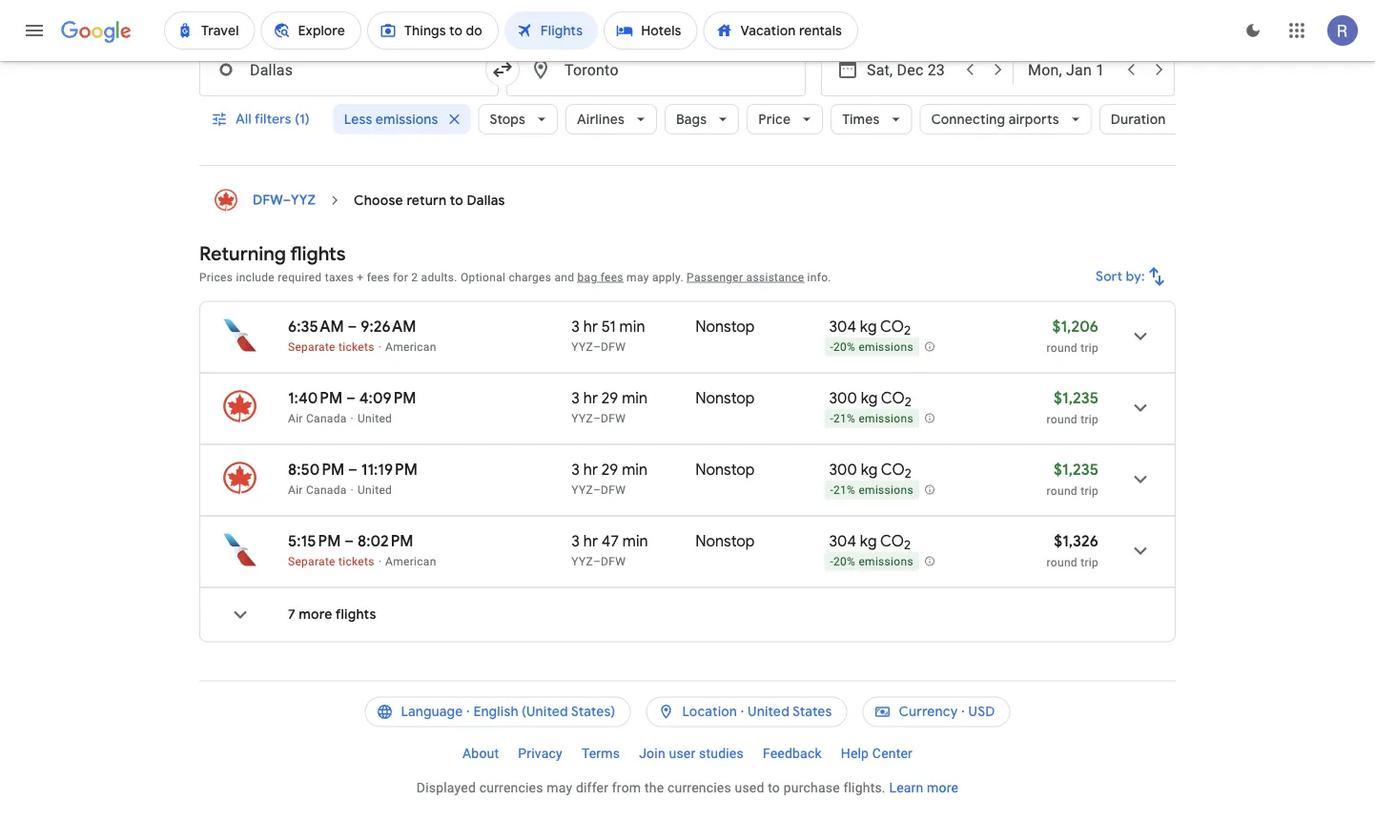 Task type: describe. For each thing, give the bounding box(es) containing it.
Departure text field
[[867, 44, 955, 96]]

help center link
[[832, 739, 923, 770]]

3 hr 29 min yyz – dfw for 4:09 pm
[[572, 389, 648, 426]]

20% for 3 hr 51 min
[[834, 341, 856, 355]]

sort by: button
[[1089, 254, 1176, 300]]

$1,206 round trip
[[1047, 317, 1099, 355]]

min for 9:26 am
[[620, 317, 645, 337]]

round for 9:26 am
[[1047, 342, 1078, 355]]

11:19 pm
[[361, 460, 418, 480]]

trip for 8:02 pm
[[1081, 556, 1099, 570]]

user
[[669, 747, 696, 762]]

usd
[[969, 704, 996, 721]]

passenger assistance button
[[687, 271, 805, 284]]

– inside the 3 hr 47 min yyz – dfw
[[593, 555, 601, 569]]

8:02 pm
[[358, 532, 414, 551]]

min for 4:09 pm
[[622, 389, 648, 408]]

flight details. leaves toronto pearson international airport at 5:15 pm on monday, january 1 and arrives at dallas/fort worth international airport at 8:02 pm on monday, january 1. image
[[1118, 529, 1164, 574]]

dfw for 8:50 pm – 11:19 pm
[[601, 484, 626, 497]]

nonstop flight. element for 11:19 pm
[[696, 460, 755, 483]]

total duration 3 hr 29 min. element for 4:09 pm
[[572, 389, 696, 411]]

return
[[407, 192, 447, 209]]

1:40 pm
[[288, 389, 343, 408]]

passenger
[[687, 271, 744, 284]]

choose
[[354, 192, 403, 209]]

sort by:
[[1097, 269, 1146, 286]]

- for 11:19 pm
[[830, 484, 834, 498]]

separate for 6:35 am
[[288, 341, 336, 354]]

may inside returning flights main content
[[627, 271, 649, 284]]

5:15 pm
[[288, 532, 341, 551]]

connecting
[[932, 111, 1006, 128]]

co for 1:40 pm – 4:09 pm
[[881, 389, 905, 408]]

required
[[278, 271, 322, 284]]

none search field containing all filters (1)
[[199, 1, 1199, 166]]

airports
[[1009, 111, 1060, 128]]

displayed
[[417, 781, 476, 797]]

returning flights main content
[[199, 182, 1176, 658]]

flight details. leaves toronto pearson international airport at 1:40 pm on monday, january 1 and arrives at dallas/fort worth international airport at 4:09 pm on monday, january 1. image
[[1118, 385, 1164, 431]]

trip for 11:19 pm
[[1081, 485, 1099, 498]]

kg for 8:02 pm
[[861, 532, 877, 551]]

about
[[463, 747, 499, 762]]

300 for 11:19 pm
[[830, 460, 858, 480]]

connecting airports button
[[920, 97, 1092, 143]]

more inside returning flights main content
[[299, 607, 332, 624]]

Arrival time: 11:19 PM. text field
[[361, 460, 418, 480]]

join user studies link
[[630, 739, 754, 770]]

29 for 8:50 pm – 11:19 pm
[[602, 460, 619, 480]]

(1)
[[295, 111, 310, 128]]

hr for 1:40 pm – 4:09 pm
[[584, 389, 598, 408]]

1 currencies from the left
[[480, 781, 543, 797]]

all filters (1)
[[236, 111, 310, 128]]

1326 US dollars text field
[[1054, 532, 1099, 551]]

air canada for 1:40 pm
[[288, 412, 347, 426]]

used
[[735, 781, 765, 797]]

join
[[639, 747, 666, 762]]

assistance
[[747, 271, 805, 284]]

– left the 11:19 pm
[[348, 460, 358, 480]]

location
[[683, 704, 738, 721]]

round for 8:02 pm
[[1047, 556, 1078, 570]]

prices
[[199, 271, 233, 284]]

leaves toronto pearson international airport at 5:15 pm on monday, january 1 and arrives at dallas/fort worth international airport at 8:02 pm on monday, january 1. element
[[288, 532, 414, 551]]

feedback
[[763, 747, 822, 762]]

$1,235 for 8:50 pm – 11:19 pm
[[1054, 460, 1099, 480]]

choose return to dallas
[[354, 192, 505, 209]]

learn more link
[[890, 781, 959, 797]]

Departure time: 5:15 PM. text field
[[288, 532, 341, 551]]

– up returning flights at the top left of page
[[283, 192, 291, 209]]

american for 9:26 am
[[386, 341, 437, 354]]

flights.
[[844, 781, 886, 797]]

leaves toronto pearson international airport at 8:50 pm on monday, january 1 and arrives at dallas/fort worth international airport at 11:19 pm on monday, january 1. element
[[288, 460, 418, 480]]

nonstop for 4:09 pm
[[696, 389, 755, 408]]

yyz for 8:50 pm – 11:19 pm
[[572, 484, 593, 497]]

include
[[236, 271, 275, 284]]

sort
[[1097, 269, 1123, 286]]

Arrival time: 4:09 PM. text field
[[359, 389, 416, 408]]

- for 4:09 pm
[[830, 413, 834, 426]]

round for 4:09 pm
[[1047, 413, 1078, 427]]

1 vertical spatial may
[[547, 781, 573, 797]]

prices include required taxes + fees for 2 adults. optional charges and bag fees may apply. passenger assistance
[[199, 271, 805, 284]]

air canada for 8:50 pm
[[288, 484, 347, 497]]

displayed currencies may differ from the currencies used to purchase flights. learn more
[[417, 781, 959, 797]]

bag
[[578, 271, 598, 284]]

total duration 3 hr 47 min. element
[[572, 532, 696, 554]]

duration
[[1111, 111, 1166, 128]]

bag fees button
[[578, 271, 624, 284]]

300 for 4:09 pm
[[830, 389, 858, 408]]

hr for 6:35 am – 9:26 am
[[584, 317, 598, 337]]

$1,326 round trip
[[1047, 532, 1099, 570]]

dfw for 1:40 pm – 4:09 pm
[[601, 412, 626, 426]]

+
[[357, 271, 364, 284]]

 image inside returning flights main content
[[378, 555, 382, 569]]

1:40 pm – 4:09 pm
[[288, 389, 416, 408]]

and
[[555, 271, 575, 284]]

Departure time: 1:40 PM. text field
[[288, 389, 343, 408]]

separate for 5:15 pm
[[288, 555, 336, 569]]

terms link
[[572, 739, 630, 770]]

feedback link
[[754, 739, 832, 770]]

47
[[602, 532, 619, 551]]

emissions inside popup button
[[376, 111, 438, 128]]

hr for 8:50 pm – 11:19 pm
[[584, 460, 598, 480]]

8:50 pm – 11:19 pm
[[288, 460, 418, 480]]

dfw – yyz
[[253, 192, 316, 209]]

2 for 8:02 pm
[[905, 538, 911, 554]]

states
[[793, 704, 833, 721]]

optional
[[461, 271, 506, 284]]

emissions for 9:26 am
[[859, 341, 914, 355]]

bags button
[[665, 97, 740, 143]]

help center
[[841, 747, 913, 762]]

purchase
[[784, 781, 840, 797]]

2 button
[[334, 1, 411, 36]]

– up the 3 hr 47 min yyz – dfw
[[593, 484, 601, 497]]

from
[[612, 781, 641, 797]]

dfw for 5:15 pm – 8:02 pm
[[601, 555, 626, 569]]

2 for 9:26 am
[[905, 323, 911, 339]]

6:35 am
[[288, 317, 344, 337]]

total duration 3 hr 51 min. element
[[572, 317, 696, 340]]

7
[[288, 607, 296, 624]]

kg for 11:19 pm
[[861, 460, 878, 480]]

trip for 9:26 am
[[1081, 342, 1099, 355]]

- for 8:02 pm
[[830, 556, 834, 569]]

returning
[[199, 242, 286, 266]]

8:50 pm
[[288, 460, 345, 480]]

yyz for 6:35 am – 9:26 am
[[572, 341, 593, 354]]

co for 5:15 pm – 8:02 pm
[[881, 532, 905, 551]]

304 kg co 2 for $1,206
[[830, 317, 911, 339]]

Arrival time: 8:02 PM. text field
[[358, 532, 414, 551]]

filters
[[255, 111, 292, 128]]

studies
[[699, 747, 744, 762]]

airlines
[[577, 111, 625, 128]]

english (united states)
[[474, 704, 616, 721]]

300 kg co 2 for 11:19 pm
[[830, 460, 912, 483]]

3 hr 29 min yyz – dfw for 11:19 pm
[[572, 460, 648, 497]]

2 currencies from the left
[[668, 781, 732, 797]]

states)
[[571, 704, 616, 721]]

3 for 9:26 am
[[572, 317, 580, 337]]

duration button
[[1100, 97, 1199, 143]]

5:15 pm – 8:02 pm
[[288, 532, 414, 551]]

price button
[[747, 97, 824, 143]]

yyz for 1:40 pm – 4:09 pm
[[572, 412, 593, 426]]

all filters (1) button
[[199, 97, 325, 143]]

emissions for 11:19 pm
[[859, 484, 914, 498]]

(united
[[522, 704, 569, 721]]

4:09 pm
[[359, 389, 416, 408]]

2 fees from the left
[[601, 271, 624, 284]]



Task type: locate. For each thing, give the bounding box(es) containing it.
united down 11:19 pm "text field" at left bottom
[[358, 484, 392, 497]]

1 nonstop flight. element from the top
[[696, 317, 755, 340]]

terms
[[582, 747, 620, 762]]

tickets down the leaves toronto pearson international airport at 5:15 pm on monday, january 1 and arrives at dallas/fort worth international airport at 8:02 pm on monday, january 1. element
[[339, 555, 375, 569]]

min up total duration 3 hr 47 min. element
[[622, 460, 648, 480]]

trip
[[1081, 342, 1099, 355], [1081, 413, 1099, 427], [1081, 485, 1099, 498], [1081, 556, 1099, 570]]

yyz down 3 hr 51 min yyz – dfw at the left top of page
[[572, 412, 593, 426]]

1 round from the top
[[1047, 342, 1078, 355]]

1 air from the top
[[288, 412, 303, 426]]

1 separate tickets from the top
[[288, 341, 375, 354]]

4 3 from the top
[[572, 532, 580, 551]]

separate tickets
[[288, 341, 375, 354], [288, 555, 375, 569]]

$1,326
[[1054, 532, 1099, 551]]

min inside 3 hr 51 min yyz – dfw
[[620, 317, 645, 337]]

1 vertical spatial total duration 3 hr 29 min. element
[[572, 460, 696, 483]]

trip down 1235 us dollars text box
[[1081, 413, 1099, 427]]

yyz down total duration 3 hr 51 min. 'element' on the top of page
[[572, 341, 593, 354]]

304 for 3 hr 51 min
[[830, 317, 857, 337]]

emissions for 8:02 pm
[[859, 556, 914, 569]]

2 inside 2 popup button
[[369, 10, 376, 26]]

american down 9:26 am
[[386, 341, 437, 354]]

4 co from the top
[[881, 532, 905, 551]]

united down 4:09 pm
[[358, 412, 392, 426]]

dfw inside the 3 hr 47 min yyz – dfw
[[601, 555, 626, 569]]

united
[[358, 412, 392, 426], [358, 484, 392, 497], [748, 704, 790, 721]]

0 vertical spatial 29
[[602, 389, 619, 408]]

0 vertical spatial air canada
[[288, 412, 347, 426]]

stops button
[[479, 97, 558, 143]]

0 horizontal spatial fees
[[367, 271, 390, 284]]

yyz up returning flights at the top left of page
[[291, 192, 316, 209]]

0 vertical spatial -20% emissions
[[830, 341, 914, 355]]

canada for 1:40 pm
[[306, 412, 347, 426]]

3 down 3 hr 51 min yyz – dfw at the left top of page
[[572, 389, 580, 408]]

trip inside $1,326 round trip
[[1081, 556, 1099, 570]]

flights up the required
[[290, 242, 346, 266]]

3 trip from the top
[[1081, 485, 1099, 498]]

dfw down 47
[[601, 555, 626, 569]]

3 3 from the top
[[572, 460, 580, 480]]

currencies down join user studies link
[[668, 781, 732, 797]]

0 vertical spatial separate
[[288, 341, 336, 354]]

3 for 11:19 pm
[[572, 460, 580, 480]]

swap origin and destination. image
[[491, 59, 514, 82]]

304 kg co 2 for $1,326
[[830, 532, 911, 554]]

nonstop for 8:02 pm
[[696, 532, 755, 551]]

canada down departure time: 1:40 pm. text field
[[306, 412, 347, 426]]

-21% emissions
[[830, 413, 914, 426], [830, 484, 914, 498]]

1 vertical spatial separate tickets
[[288, 555, 375, 569]]

3 hr 29 min yyz – dfw
[[572, 389, 648, 426], [572, 460, 648, 497]]

english
[[474, 704, 519, 721]]

1 hr from the top
[[584, 317, 598, 337]]

304 kg co 2
[[830, 317, 911, 339], [830, 532, 911, 554]]

1 - from the top
[[830, 341, 834, 355]]

1235 US dollars text field
[[1054, 389, 1099, 408]]

$1,235 round trip
[[1047, 389, 1099, 427], [1047, 460, 1099, 498]]

$1,235 for 1:40 pm – 4:09 pm
[[1054, 389, 1099, 408]]

1 vertical spatial flights
[[336, 607, 376, 624]]

dfw up 47
[[601, 484, 626, 497]]

2 -20% emissions from the top
[[830, 556, 914, 569]]

change appearance image
[[1231, 8, 1277, 53]]

None text field
[[199, 43, 499, 97], [507, 43, 806, 97], [199, 43, 499, 97], [507, 43, 806, 97]]

1 horizontal spatial fees
[[601, 271, 624, 284]]

round inside $1,206 round trip
[[1047, 342, 1078, 355]]

1 vertical spatial 300
[[830, 460, 858, 480]]

all
[[236, 111, 252, 128]]

2 separate from the top
[[288, 555, 336, 569]]

dfw inside 3 hr 51 min yyz – dfw
[[601, 341, 626, 354]]

1 vertical spatial 29
[[602, 460, 619, 480]]

2 $1,235 round trip from the top
[[1047, 460, 1099, 498]]

1 vertical spatial -21% emissions
[[830, 484, 914, 498]]

-20% emissions
[[830, 341, 914, 355], [830, 556, 914, 569]]

american for 8:02 pm
[[386, 555, 437, 569]]

3 nonstop from the top
[[696, 460, 755, 480]]

2 3 from the top
[[572, 389, 580, 408]]

2 304 from the top
[[830, 532, 857, 551]]

1 304 kg co 2 from the top
[[830, 317, 911, 339]]

300 kg co 2
[[830, 389, 912, 411], [830, 460, 912, 483]]

separate tickets for 6:35 am
[[288, 341, 375, 354]]

$1,235 round trip up 1326 us dollars text box
[[1047, 460, 1099, 498]]

canada for 8:50 pm
[[306, 484, 347, 497]]

1206 US dollars text field
[[1053, 317, 1099, 337]]

nonstop for 11:19 pm
[[696, 460, 755, 480]]

yyz down total duration 3 hr 47 min. element
[[572, 555, 593, 569]]

1 29 from the top
[[602, 389, 619, 408]]

to left dallas
[[450, 192, 464, 209]]

0 vertical spatial more
[[299, 607, 332, 624]]

$1,235 round trip up $1,235 text box
[[1047, 389, 1099, 427]]

1 vertical spatial 3 hr 29 min yyz – dfw
[[572, 460, 648, 497]]

differ
[[576, 781, 609, 797]]

0 vertical spatial air
[[288, 412, 303, 426]]

total duration 3 hr 29 min. element for 11:19 pm
[[572, 460, 696, 483]]

1 horizontal spatial to
[[768, 781, 781, 797]]

1 vertical spatial $1,235 round trip
[[1047, 460, 1099, 498]]

3 hr 29 min yyz – dfw down 3 hr 51 min yyz – dfw at the left top of page
[[572, 389, 648, 426]]

kg for 4:09 pm
[[861, 389, 878, 408]]

min for 8:02 pm
[[623, 532, 649, 551]]

times
[[843, 111, 880, 128]]

may
[[627, 271, 649, 284], [547, 781, 573, 797]]

0 vertical spatial -21% emissions
[[830, 413, 914, 426]]

7 more flights
[[288, 607, 376, 624]]

privacy
[[518, 747, 563, 762]]

center
[[873, 747, 913, 762]]

1 canada from the top
[[306, 412, 347, 426]]

2 29 from the top
[[602, 460, 619, 480]]

dallas
[[467, 192, 505, 209]]

separate tickets for 5:15 pm
[[288, 555, 375, 569]]

1 horizontal spatial may
[[627, 271, 649, 284]]

fees
[[367, 271, 390, 284], [601, 271, 624, 284]]

hr up the 3 hr 47 min yyz – dfw
[[584, 460, 598, 480]]

0 vertical spatial 20%
[[834, 341, 856, 355]]

min right 51
[[620, 317, 645, 337]]

nonstop flight. element for 8:02 pm
[[696, 532, 755, 554]]

2 3 hr 29 min yyz – dfw from the top
[[572, 460, 648, 497]]

stops
[[490, 111, 526, 128]]

0 horizontal spatial to
[[450, 192, 464, 209]]

2 nonstop from the top
[[696, 389, 755, 408]]

1 vertical spatial 304
[[830, 532, 857, 551]]

0 vertical spatial $1,235 round trip
[[1047, 389, 1099, 427]]

300 kg co 2 for 4:09 pm
[[830, 389, 912, 411]]

kg for 9:26 am
[[861, 317, 877, 337]]

0 vertical spatial 300 kg co 2
[[830, 389, 912, 411]]

total duration 3 hr 29 min. element down 3 hr 51 min yyz – dfw at the left top of page
[[572, 389, 696, 411]]

separate down departure time: 5:15 pm. text box
[[288, 555, 336, 569]]

1 co from the top
[[881, 317, 905, 337]]

1 american from the top
[[386, 341, 437, 354]]

1 vertical spatial tickets
[[339, 555, 375, 569]]

4 hr from the top
[[584, 532, 598, 551]]

1 separate from the top
[[288, 341, 336, 354]]

trip for 4:09 pm
[[1081, 413, 1099, 427]]

2 co from the top
[[881, 389, 905, 408]]

leaves toronto pearson international airport at 1:40 pm on monday, january 1 and arrives at dallas/fort worth international airport at 4:09 pm on monday, january 1. element
[[288, 389, 416, 408]]

air for 8:50 pm
[[288, 484, 303, 497]]

adults.
[[421, 271, 458, 284]]

2 - from the top
[[830, 413, 834, 426]]

min down 3 hr 51 min yyz – dfw at the left top of page
[[622, 389, 648, 408]]

3 hr 51 min yyz – dfw
[[572, 317, 645, 354]]

flight details. leaves toronto pearson international airport at 8:50 pm on monday, january 1 and arrives at dallas/fort worth international airport at 11:19 pm on monday, january 1. image
[[1118, 457, 1164, 503]]

air canada down 1:40 pm
[[288, 412, 347, 426]]

2
[[369, 10, 376, 26], [412, 271, 418, 284], [905, 323, 911, 339], [905, 395, 912, 411], [905, 466, 912, 483], [905, 538, 911, 554]]

1 304 from the top
[[830, 317, 857, 337]]

emissions for 4:09 pm
[[859, 413, 914, 426]]

hr left 47
[[584, 532, 598, 551]]

trip down $1,235 text box
[[1081, 485, 1099, 498]]

1 20% from the top
[[834, 341, 856, 355]]

0 vertical spatial 304
[[830, 317, 857, 337]]

flights
[[290, 242, 346, 266], [336, 607, 376, 624]]

may left the "differ"
[[547, 781, 573, 797]]

2 21% from the top
[[834, 484, 856, 498]]

air for 1:40 pm
[[288, 412, 303, 426]]

2 $1,235 from the top
[[1054, 460, 1099, 480]]

4 nonstop from the top
[[696, 532, 755, 551]]

3 nonstop flight. element from the top
[[696, 460, 755, 483]]

charges
[[509, 271, 552, 284]]

returning flights
[[199, 242, 346, 266]]

0 vertical spatial flights
[[290, 242, 346, 266]]

1 vertical spatial 20%
[[834, 556, 856, 569]]

20% for 3 hr 47 min
[[834, 556, 856, 569]]

0 vertical spatial 3 hr 29 min yyz – dfw
[[572, 389, 648, 426]]

1 3 hr 29 min yyz – dfw from the top
[[572, 389, 648, 426]]

0 vertical spatial $1,235
[[1054, 389, 1099, 408]]

2 round from the top
[[1047, 413, 1078, 427]]

more right the learn
[[928, 781, 959, 797]]

3 up the 3 hr 47 min yyz – dfw
[[572, 460, 580, 480]]

29 for 1:40 pm – 4:09 pm
[[602, 389, 619, 408]]

nonstop flight. element
[[696, 317, 755, 340], [696, 389, 755, 411], [696, 460, 755, 483], [696, 532, 755, 554]]

21% for 4:09 pm
[[834, 413, 856, 426]]

-20% emissions for $1,206
[[830, 341, 914, 355]]

trip down 1326 us dollars text box
[[1081, 556, 1099, 570]]

2 air canada from the top
[[288, 484, 347, 497]]

2 300 from the top
[[830, 460, 858, 480]]

2 -21% emissions from the top
[[830, 484, 914, 498]]

2 separate tickets from the top
[[288, 555, 375, 569]]

united for 11:19 pm
[[358, 484, 392, 497]]

2 air from the top
[[288, 484, 303, 497]]

to inside returning flights main content
[[450, 192, 464, 209]]

1 $1,235 round trip from the top
[[1047, 389, 1099, 427]]

29 down 3 hr 51 min yyz – dfw at the left top of page
[[602, 389, 619, 408]]

Departure time: 8:50 PM. text field
[[288, 460, 345, 480]]

times button
[[831, 97, 913, 143]]

2 canada from the top
[[306, 484, 347, 497]]

separate down 6:35 am text field
[[288, 341, 336, 354]]

privacy link
[[509, 739, 572, 770]]

2 tickets from the top
[[339, 555, 375, 569]]

airlines button
[[566, 97, 657, 143]]

1 horizontal spatial more
[[928, 781, 959, 797]]

1 vertical spatial $1,235
[[1054, 460, 1099, 480]]

1 300 kg co 2 from the top
[[830, 389, 912, 411]]

flight details. leaves toronto pearson international airport at 6:35 am on monday, january 1 and arrives at dallas/fort worth international airport at 9:26 am on monday, january 1. image
[[1118, 314, 1164, 360]]

4 nonstop flight. element from the top
[[696, 532, 755, 554]]

1 $1,235 from the top
[[1054, 389, 1099, 408]]

dfw for 6:35 am – 9:26 am
[[601, 341, 626, 354]]

air down 1:40 pm
[[288, 412, 303, 426]]

less emissions
[[344, 111, 438, 128]]

co for 8:50 pm – 11:19 pm
[[881, 460, 905, 480]]

air down 8:50 pm text field
[[288, 484, 303, 497]]

dfw up returning flights at the top left of page
[[253, 192, 283, 209]]

0 vertical spatial to
[[450, 192, 464, 209]]

1 vertical spatial 21%
[[834, 484, 856, 498]]

nonstop flight. element for 9:26 am
[[696, 317, 755, 340]]

hr down 3 hr 51 min yyz – dfw at the left top of page
[[584, 389, 598, 408]]

round inside $1,326 round trip
[[1047, 556, 1078, 570]]

1 horizontal spatial currencies
[[668, 781, 732, 797]]

-21% emissions for 4:09 pm
[[830, 413, 914, 426]]

separate tickets down 6:35 am text field
[[288, 341, 375, 354]]

3 hr 47 min yyz – dfw
[[572, 532, 649, 569]]

3 hr 29 min yyz – dfw up 47
[[572, 460, 648, 497]]

min right 47
[[623, 532, 649, 551]]

29
[[602, 389, 619, 408], [602, 460, 619, 480]]

bags
[[676, 111, 707, 128]]

united states
[[748, 704, 833, 721]]

0 horizontal spatial more
[[299, 607, 332, 624]]

- for 9:26 am
[[830, 341, 834, 355]]

2 american from the top
[[386, 555, 437, 569]]

1 tickets from the top
[[339, 341, 375, 354]]

4 trip from the top
[[1081, 556, 1099, 570]]

nonstop flight. element for 4:09 pm
[[696, 389, 755, 411]]

0 vertical spatial separate tickets
[[288, 341, 375, 354]]

1 -21% emissions from the top
[[830, 413, 914, 426]]

0 vertical spatial may
[[627, 271, 649, 284]]

3 co from the top
[[881, 460, 905, 480]]

2 304 kg co 2 from the top
[[830, 532, 911, 554]]

300
[[830, 389, 858, 408], [830, 460, 858, 480]]

3 round from the top
[[1047, 485, 1078, 498]]

currencies
[[480, 781, 543, 797], [668, 781, 732, 797]]

0 vertical spatial total duration 3 hr 29 min. element
[[572, 389, 696, 411]]

total duration 3 hr 29 min. element
[[572, 389, 696, 411], [572, 460, 696, 483]]

united left states
[[748, 704, 790, 721]]

0 vertical spatial 21%
[[834, 413, 856, 426]]

yyz up the 3 hr 47 min yyz – dfw
[[572, 484, 593, 497]]

$1,235 left flight details. leaves toronto pearson international airport at 8:50 pm on monday, january 1 and arrives at dallas/fort worth international airport at 11:19 pm on monday, january 1. 'image' on the bottom of the page
[[1054, 460, 1099, 480]]

learn
[[890, 781, 924, 797]]

american down 8:02 pm "text field"
[[386, 555, 437, 569]]

1 -20% emissions from the top
[[830, 341, 914, 355]]

min for 11:19 pm
[[622, 460, 648, 480]]

hr left 51
[[584, 317, 598, 337]]

0 horizontal spatial currencies
[[480, 781, 543, 797]]

 image
[[378, 341, 382, 354]]

nonstop
[[696, 317, 755, 337], [696, 389, 755, 408], [696, 460, 755, 480], [696, 532, 755, 551]]

united for 4:09 pm
[[358, 412, 392, 426]]

29 up 47
[[602, 460, 619, 480]]

3 hr from the top
[[584, 460, 598, 480]]

leaves toronto pearson international airport at 6:35 am on monday, january 1 and arrives at dallas/fort worth international airport at 9:26 am on monday, january 1. element
[[288, 317, 417, 337]]

304 for 3 hr 47 min
[[830, 532, 857, 551]]

currency
[[899, 704, 958, 721]]

apply.
[[653, 271, 684, 284]]

2 nonstop flight. element from the top
[[696, 389, 755, 411]]

round down $1,235 text box
[[1047, 485, 1078, 498]]

round down $1,206
[[1047, 342, 1078, 355]]

2 for 4:09 pm
[[905, 395, 912, 411]]

emissions
[[376, 111, 438, 128], [859, 341, 914, 355], [859, 413, 914, 426], [859, 484, 914, 498], [859, 556, 914, 569]]

4 round from the top
[[1047, 556, 1078, 570]]

1 vertical spatial 304 kg co 2
[[830, 532, 911, 554]]

0 vertical spatial tickets
[[339, 341, 375, 354]]

dfw down 3 hr 51 min yyz – dfw at the left top of page
[[601, 412, 626, 426]]

dfw down 51
[[601, 341, 626, 354]]

0 vertical spatial united
[[358, 412, 392, 426]]

yyz inside the 3 hr 47 min yyz – dfw
[[572, 555, 593, 569]]

for
[[393, 271, 408, 284]]

1235 US dollars text field
[[1054, 460, 1099, 480]]

– left 9:26 am
[[348, 317, 357, 337]]

fees right the bag
[[601, 271, 624, 284]]

0 vertical spatial 304 kg co 2
[[830, 317, 911, 339]]

Departure time: 6:35 AM. text field
[[288, 317, 344, 337]]

– right departure time: 1:40 pm. text field
[[346, 389, 356, 408]]

canada down 8:50 pm text field
[[306, 484, 347, 497]]

3 for 4:09 pm
[[572, 389, 580, 408]]

yyz for 5:15 pm – 8:02 pm
[[572, 555, 593, 569]]

1 vertical spatial air
[[288, 484, 303, 497]]

hr inside 3 hr 51 min yyz – dfw
[[584, 317, 598, 337]]

1 vertical spatial american
[[386, 555, 437, 569]]

2 20% from the top
[[834, 556, 856, 569]]

total duration 3 hr 29 min. element up total duration 3 hr 47 min. element
[[572, 460, 696, 483]]

1 vertical spatial 300 kg co 2
[[830, 460, 912, 483]]

more right 7
[[299, 607, 332, 624]]

1 vertical spatial united
[[358, 484, 392, 497]]

3 inside 3 hr 51 min yyz – dfw
[[572, 317, 580, 337]]

trip inside $1,206 round trip
[[1081, 342, 1099, 355]]

0 vertical spatial american
[[386, 341, 437, 354]]

flights right 7
[[336, 607, 376, 624]]

0 vertical spatial canada
[[306, 412, 347, 426]]

 image
[[378, 555, 382, 569]]

21% for 11:19 pm
[[834, 484, 856, 498]]

– inside 3 hr 51 min yyz – dfw
[[593, 341, 601, 354]]

9:26 am
[[361, 317, 417, 337]]

$1,235 round trip for 11:19 pm
[[1047, 460, 1099, 498]]

-21% emissions for 11:19 pm
[[830, 484, 914, 498]]

4 - from the top
[[830, 556, 834, 569]]

tickets for 8:02 pm
[[339, 555, 375, 569]]

join user studies
[[639, 747, 744, 762]]

1 trip from the top
[[1081, 342, 1099, 355]]

separate tickets down 5:15 pm
[[288, 555, 375, 569]]

None search field
[[199, 1, 1199, 166]]

3 inside the 3 hr 47 min yyz – dfw
[[572, 532, 580, 551]]

51
[[602, 317, 616, 337]]

1 vertical spatial to
[[768, 781, 781, 797]]

yyz inside 3 hr 51 min yyz – dfw
[[572, 341, 593, 354]]

– down total duration 3 hr 47 min. element
[[593, 555, 601, 569]]

– down 3 hr 51 min yyz – dfw at the left top of page
[[593, 412, 601, 426]]

round
[[1047, 342, 1078, 355], [1047, 413, 1078, 427], [1047, 485, 1078, 498], [1047, 556, 1078, 570]]

1 vertical spatial air canada
[[288, 484, 347, 497]]

6:35 am – 9:26 am
[[288, 317, 417, 337]]

trip down $1,206
[[1081, 342, 1099, 355]]

round down 1326 us dollars text box
[[1047, 556, 1078, 570]]

3 - from the top
[[830, 484, 834, 498]]

less emissions button
[[333, 97, 471, 143]]

2 trip from the top
[[1081, 413, 1099, 427]]

$1,235 down $1,206 round trip
[[1054, 389, 1099, 408]]

min inside the 3 hr 47 min yyz – dfw
[[623, 532, 649, 551]]

Return text field
[[1029, 44, 1116, 96]]

-20% emissions for $1,326
[[830, 556, 914, 569]]

1 total duration 3 hr 29 min. element from the top
[[572, 389, 696, 411]]

hr inside the 3 hr 47 min yyz – dfw
[[584, 532, 598, 551]]

co for 6:35 am – 9:26 am
[[881, 317, 905, 337]]

american
[[386, 341, 437, 354], [386, 555, 437, 569]]

3 left 47
[[572, 532, 580, 551]]

21%
[[834, 413, 856, 426], [834, 484, 856, 498]]

tickets for 9:26 am
[[339, 341, 375, 354]]

0 horizontal spatial may
[[547, 781, 573, 797]]

main menu image
[[23, 19, 46, 42]]

air canada down 8:50 pm text field
[[288, 484, 347, 497]]

3 for 8:02 pm
[[572, 532, 580, 551]]

tickets down 6:35 am – 9:26 am
[[339, 341, 375, 354]]

2 hr from the top
[[584, 389, 598, 408]]

less
[[344, 111, 373, 128]]

– down total duration 3 hr 51 min. 'element' on the top of page
[[593, 341, 601, 354]]

1 3 from the top
[[572, 317, 580, 337]]

3 left 51
[[572, 317, 580, 337]]

2 for 11:19 pm
[[905, 466, 912, 483]]

1 vertical spatial -20% emissions
[[830, 556, 914, 569]]

nonstop for 9:26 am
[[696, 317, 755, 337]]

2 total duration 3 hr 29 min. element from the top
[[572, 460, 696, 483]]

Arrival time: 9:26 AM. text field
[[361, 317, 417, 337]]

currencies down privacy link
[[480, 781, 543, 797]]

1 vertical spatial canada
[[306, 484, 347, 497]]

round down 1235 us dollars text box
[[1047, 413, 1078, 427]]

hr for 5:15 pm – 8:02 pm
[[584, 532, 598, 551]]

1 vertical spatial more
[[928, 781, 959, 797]]

may left apply.
[[627, 271, 649, 284]]

round for 11:19 pm
[[1047, 485, 1078, 498]]

1 nonstop from the top
[[696, 317, 755, 337]]

1 air canada from the top
[[288, 412, 347, 426]]

1 fees from the left
[[367, 271, 390, 284]]

fees right +
[[367, 271, 390, 284]]

1 21% from the top
[[834, 413, 856, 426]]

to right used
[[768, 781, 781, 797]]

2 300 kg co 2 from the top
[[830, 460, 912, 483]]

0 vertical spatial 300
[[830, 389, 858, 408]]

7 more flights image
[[218, 593, 263, 638]]

language
[[401, 704, 463, 721]]

1 vertical spatial separate
[[288, 555, 336, 569]]

1 300 from the top
[[830, 389, 858, 408]]

2 vertical spatial united
[[748, 704, 790, 721]]

$1,235 round trip for 4:09 pm
[[1047, 389, 1099, 427]]

taxes
[[325, 271, 354, 284]]

by:
[[1127, 269, 1146, 286]]

connecting airports
[[932, 111, 1060, 128]]

price
[[759, 111, 791, 128]]

– right departure time: 5:15 pm. text box
[[345, 532, 354, 551]]

canada
[[306, 412, 347, 426], [306, 484, 347, 497]]



Task type: vqa. For each thing, say whether or not it's contained in the screenshot.
the - corresponding to 8:02 PM
yes



